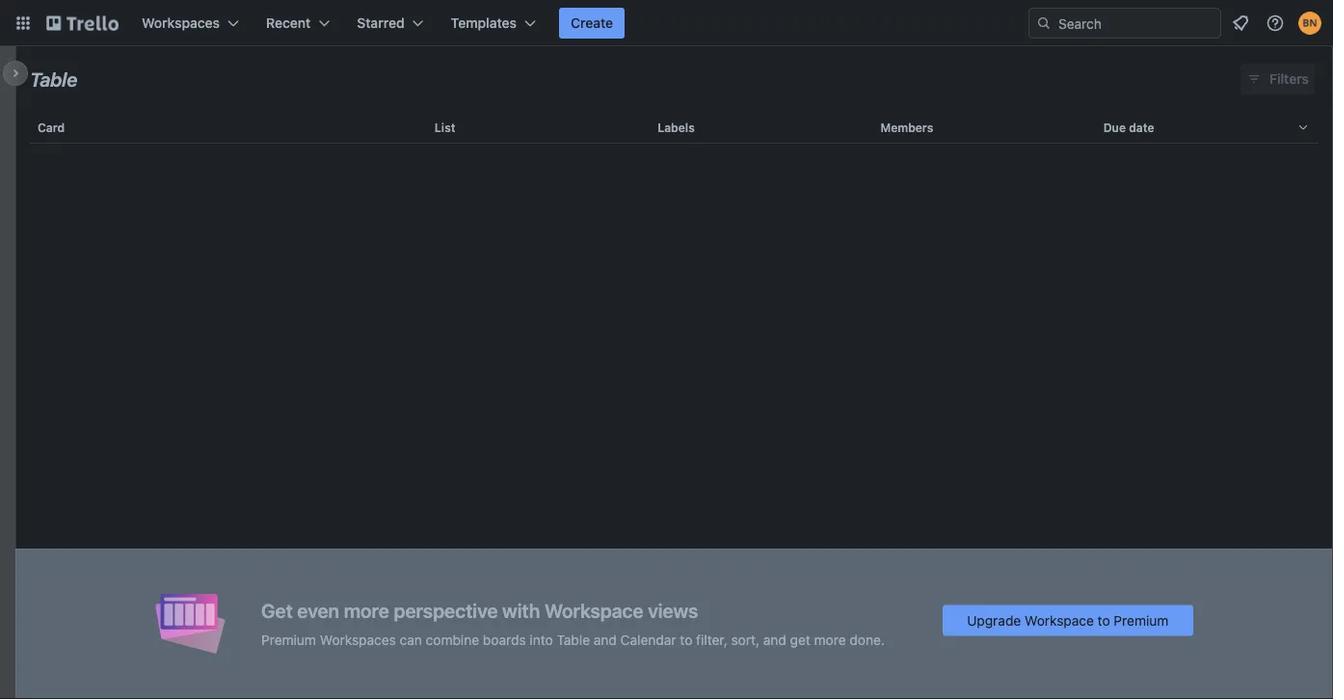 Task type: describe. For each thing, give the bounding box(es) containing it.
table containing card
[[15, 104, 1334, 699]]

create button
[[559, 8, 625, 39]]

search image
[[1037, 15, 1052, 31]]

due date
[[1104, 121, 1155, 134]]

combine
[[426, 632, 479, 648]]

primary element
[[0, 0, 1334, 46]]

list button
[[427, 104, 650, 150]]

views
[[648, 599, 699, 622]]

create
[[571, 15, 613, 31]]

upgrade
[[967, 612, 1021, 628]]

templates
[[451, 15, 517, 31]]

workspaces inside popup button
[[142, 15, 220, 31]]

templates button
[[439, 8, 548, 39]]

Table text field
[[30, 61, 77, 97]]

upgrade workspace to premium link
[[943, 605, 1194, 636]]

row inside table
[[30, 104, 1319, 150]]

1 and from the left
[[594, 632, 617, 648]]

due date button
[[1096, 104, 1319, 150]]

workspace inside get even more perspective with workspace views premium workspaces can combine boards into table and calendar to filter, sort, and get more done.
[[545, 599, 644, 622]]

ben nelson (bennelson96) image
[[1299, 12, 1322, 35]]

upgrade workspace to premium
[[967, 612, 1169, 628]]

labels
[[658, 121, 695, 134]]

with
[[502, 599, 540, 622]]

card
[[38, 121, 65, 134]]

members button
[[873, 104, 1096, 150]]

0 vertical spatial more
[[344, 599, 389, 622]]

0 notifications image
[[1229, 12, 1253, 35]]

filters button
[[1241, 64, 1315, 95]]

premium inside get even more perspective with workspace views premium workspaces can combine boards into table and calendar to filter, sort, and get more done.
[[261, 632, 316, 648]]

done.
[[850, 632, 885, 648]]

get
[[261, 599, 293, 622]]

due
[[1104, 121, 1126, 134]]

boards
[[483, 632, 526, 648]]

sort,
[[731, 632, 760, 648]]

into
[[530, 632, 553, 648]]

filters
[[1270, 71, 1310, 87]]

perspective
[[394, 599, 498, 622]]

0 vertical spatial premium
[[1114, 612, 1169, 628]]

recent
[[266, 15, 311, 31]]

workspaces inside get even more perspective with workspace views premium workspaces can combine boards into table and calendar to filter, sort, and get more done.
[[320, 632, 396, 648]]

members
[[881, 121, 934, 134]]



Task type: vqa. For each thing, say whether or not it's contained in the screenshot.
Periodically
no



Task type: locate. For each thing, give the bounding box(es) containing it.
back to home image
[[46, 8, 119, 39]]

1 vertical spatial workspaces
[[320, 632, 396, 648]]

card button
[[30, 104, 427, 150]]

calendar
[[621, 632, 677, 648]]

more right get
[[814, 632, 846, 648]]

0 vertical spatial workspaces
[[142, 15, 220, 31]]

Search field
[[1052, 9, 1221, 38]]

get
[[790, 632, 811, 648]]

table up "card"
[[30, 68, 77, 90]]

1 horizontal spatial workspaces
[[320, 632, 396, 648]]

workspaces button
[[130, 8, 251, 39]]

can
[[400, 632, 422, 648]]

0 vertical spatial table
[[30, 68, 77, 90]]

starred
[[357, 15, 405, 31]]

premium
[[1114, 612, 1169, 628], [261, 632, 316, 648]]

0 horizontal spatial workspace
[[545, 599, 644, 622]]

more right even
[[344, 599, 389, 622]]

and left get
[[764, 632, 787, 648]]

and
[[594, 632, 617, 648], [764, 632, 787, 648]]

to
[[1098, 612, 1111, 628], [680, 632, 693, 648]]

2 and from the left
[[764, 632, 787, 648]]

row containing card
[[30, 104, 1319, 150]]

1 horizontal spatial premium
[[1114, 612, 1169, 628]]

to inside get even more perspective with workspace views premium workspaces can combine boards into table and calendar to filter, sort, and get more done.
[[680, 632, 693, 648]]

1 horizontal spatial workspace
[[1025, 612, 1094, 628]]

0 vertical spatial to
[[1098, 612, 1111, 628]]

0 horizontal spatial premium
[[261, 632, 316, 648]]

1 horizontal spatial more
[[814, 632, 846, 648]]

starred button
[[346, 8, 436, 39]]

list
[[435, 121, 456, 134]]

0 horizontal spatial more
[[344, 599, 389, 622]]

1 horizontal spatial to
[[1098, 612, 1111, 628]]

table right into
[[557, 632, 590, 648]]

open information menu image
[[1266, 14, 1285, 33]]

table
[[15, 104, 1334, 699]]

workspace right the upgrade
[[1025, 612, 1094, 628]]

table inside get even more perspective with workspace views premium workspaces can combine boards into table and calendar to filter, sort, and get more done.
[[557, 632, 590, 648]]

workspaces
[[142, 15, 220, 31], [320, 632, 396, 648]]

filter,
[[696, 632, 728, 648]]

date
[[1129, 121, 1155, 134]]

workspace up into
[[545, 599, 644, 622]]

recent button
[[255, 8, 342, 39]]

1 vertical spatial table
[[557, 632, 590, 648]]

workspace
[[545, 599, 644, 622], [1025, 612, 1094, 628]]

1 vertical spatial more
[[814, 632, 846, 648]]

get even more perspective with workspace views premium workspaces can combine boards into table and calendar to filter, sort, and get more done.
[[261, 599, 885, 648]]

0 horizontal spatial workspaces
[[142, 15, 220, 31]]

table
[[30, 68, 77, 90], [557, 632, 590, 648]]

more
[[344, 599, 389, 622], [814, 632, 846, 648]]

0 horizontal spatial table
[[30, 68, 77, 90]]

1 vertical spatial premium
[[261, 632, 316, 648]]

1 vertical spatial to
[[680, 632, 693, 648]]

and left calendar
[[594, 632, 617, 648]]

0 horizontal spatial and
[[594, 632, 617, 648]]

1 horizontal spatial and
[[764, 632, 787, 648]]

labels button
[[650, 104, 873, 150]]

1 horizontal spatial table
[[557, 632, 590, 648]]

0 horizontal spatial to
[[680, 632, 693, 648]]

row
[[30, 104, 1319, 150]]

even
[[297, 599, 339, 622]]



